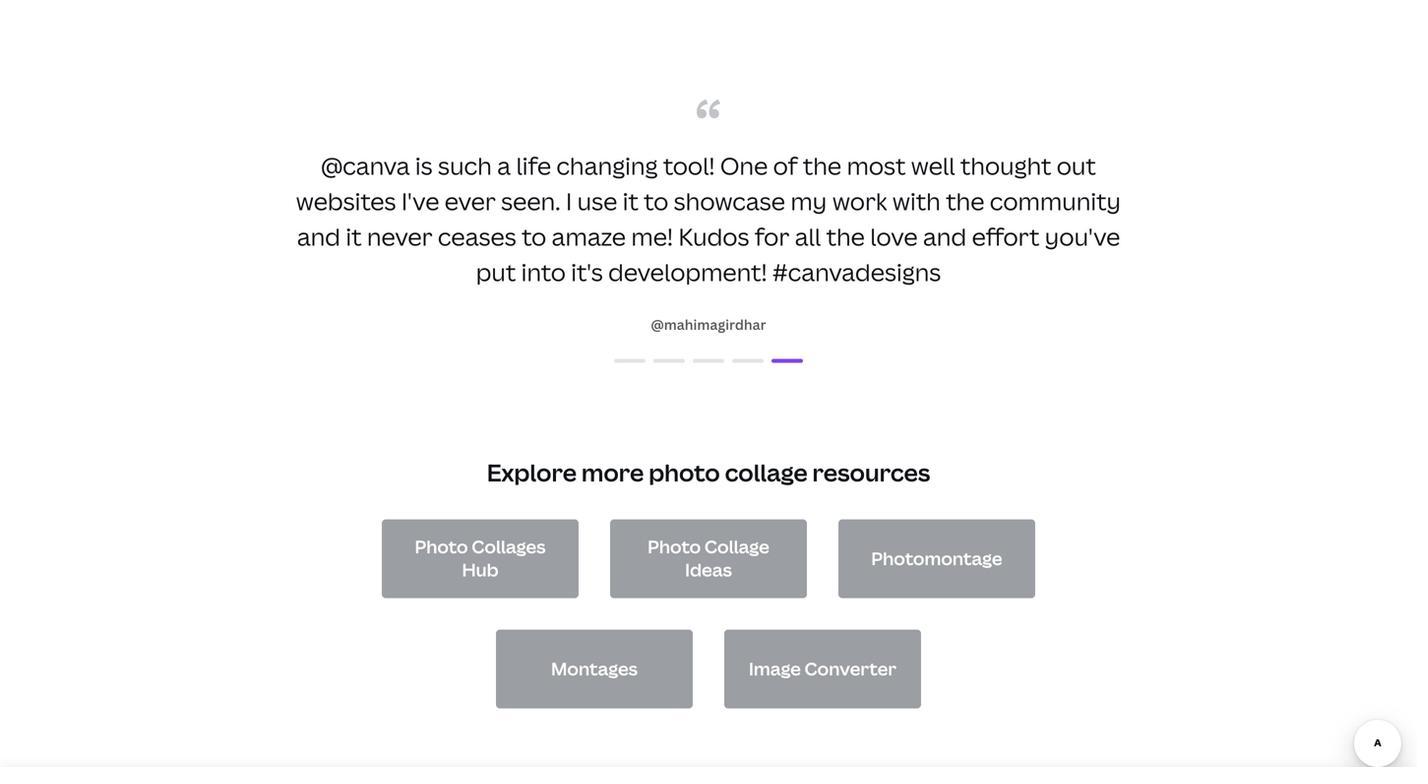 Task type: locate. For each thing, give the bounding box(es) containing it.
collage
[[705, 535, 770, 559]]

is
[[415, 149, 433, 181]]

showcase
[[674, 185, 786, 217]]

effort
[[972, 220, 1040, 252]]

2 photo from the left
[[648, 535, 701, 559]]

photo collages hub
[[415, 535, 546, 582]]

1 horizontal spatial and
[[923, 220, 967, 252]]

to down seen.
[[522, 220, 547, 252]]

more
[[582, 456, 644, 488]]

converter
[[805, 657, 897, 681]]

2 vertical spatial the
[[827, 220, 865, 252]]

collages
[[472, 535, 546, 559]]

amaze
[[552, 220, 626, 252]]

my
[[791, 185, 828, 217]]

for
[[755, 220, 790, 252]]

montages link
[[496, 630, 693, 708]]

0 horizontal spatial photo
[[415, 535, 468, 559]]

out
[[1057, 149, 1097, 181]]

love
[[871, 220, 918, 252]]

to up me!
[[644, 185, 669, 217]]

photo for ideas
[[648, 535, 701, 559]]

montages
[[551, 657, 638, 681]]

0 horizontal spatial to
[[522, 220, 547, 252]]

ever
[[445, 185, 496, 217]]

1 horizontal spatial photo
[[648, 535, 701, 559]]

the
[[803, 149, 842, 181], [946, 185, 985, 217], [827, 220, 865, 252]]

tool!
[[663, 149, 715, 181]]

photo left collage
[[648, 535, 701, 559]]

1 and from the left
[[297, 220, 341, 252]]

photo
[[415, 535, 468, 559], [648, 535, 701, 559]]

it's
[[571, 256, 603, 288]]

life
[[516, 149, 551, 181]]

photo inside photo collages hub
[[415, 535, 468, 559]]

0 horizontal spatial and
[[297, 220, 341, 252]]

image converter link
[[725, 630, 922, 708]]

the right of
[[803, 149, 842, 181]]

seen.
[[501, 185, 561, 217]]

photo inside photo collage ideas
[[648, 535, 701, 559]]

0 vertical spatial it
[[623, 185, 639, 217]]

1 vertical spatial the
[[946, 185, 985, 217]]

1 horizontal spatial to
[[644, 185, 669, 217]]

explore
[[487, 456, 577, 488]]

with
[[893, 185, 941, 217]]

the down well
[[946, 185, 985, 217]]

1 photo from the left
[[415, 535, 468, 559]]

and down websites
[[297, 220, 341, 252]]

and down with
[[923, 220, 967, 252]]

of
[[774, 149, 798, 181]]

work
[[833, 185, 888, 217]]

never
[[367, 220, 433, 252]]

and
[[297, 220, 341, 252], [923, 220, 967, 252]]

2 and from the left
[[923, 220, 967, 252]]

it
[[623, 185, 639, 217], [346, 220, 362, 252]]

to
[[644, 185, 669, 217], [522, 220, 547, 252]]

it right use on the left top
[[623, 185, 639, 217]]

the up #canvadesigns
[[827, 220, 865, 252]]

one
[[721, 149, 768, 181]]

it down websites
[[346, 220, 362, 252]]

photo left collages
[[415, 535, 468, 559]]

0 horizontal spatial it
[[346, 220, 362, 252]]

1 vertical spatial it
[[346, 220, 362, 252]]



Task type: vqa. For each thing, say whether or not it's contained in the screenshot.
group
no



Task type: describe. For each thing, give the bounding box(es) containing it.
me!
[[631, 220, 673, 252]]

photo
[[649, 456, 720, 488]]

i
[[566, 185, 572, 217]]

collage
[[725, 456, 808, 488]]

changing
[[557, 149, 658, 181]]

resources
[[813, 456, 931, 488]]

well
[[911, 149, 956, 181]]

photo for hub
[[415, 535, 468, 559]]

@canva
[[321, 149, 410, 181]]

put
[[476, 256, 516, 288]]

websites
[[296, 185, 396, 217]]

@canva is such a life changing tool! one of the most well thought out websites i've ever seen. i use it to showcase my work with the community and it never ceases to amaze me! kudos for all the love and effort you've put into it's development! #canvadesigns
[[296, 149, 1122, 288]]

1 horizontal spatial it
[[623, 185, 639, 217]]

most
[[847, 149, 906, 181]]

explore more photo collage resources
[[487, 456, 931, 488]]

photo collage ideas link
[[610, 519, 807, 598]]

a
[[497, 149, 511, 181]]

photo collages hub link
[[382, 519, 579, 598]]

hub
[[462, 558, 499, 582]]

such
[[438, 149, 492, 181]]

photo collage ideas
[[648, 535, 770, 582]]

ceases
[[438, 220, 517, 252]]

kudos
[[679, 220, 750, 252]]

select a quotation tab list
[[295, 349, 1122, 372]]

image
[[749, 657, 801, 681]]

photomontage link
[[839, 519, 1036, 598]]

ideas
[[685, 558, 732, 582]]

1 vertical spatial to
[[522, 220, 547, 252]]

development!
[[609, 256, 768, 288]]

i've
[[402, 185, 440, 217]]

image converter
[[749, 657, 897, 681]]

0 vertical spatial to
[[644, 185, 669, 217]]

community
[[990, 185, 1122, 217]]

use
[[578, 185, 618, 217]]

you've
[[1045, 220, 1121, 252]]

photomontage
[[872, 546, 1003, 570]]

into
[[521, 256, 566, 288]]

0 vertical spatial the
[[803, 149, 842, 181]]

thought
[[961, 149, 1052, 181]]

#canvadesigns
[[773, 256, 942, 288]]

@mahimagirdhar
[[651, 315, 767, 334]]

all
[[795, 220, 821, 252]]

quotation mark image
[[697, 99, 721, 118]]



